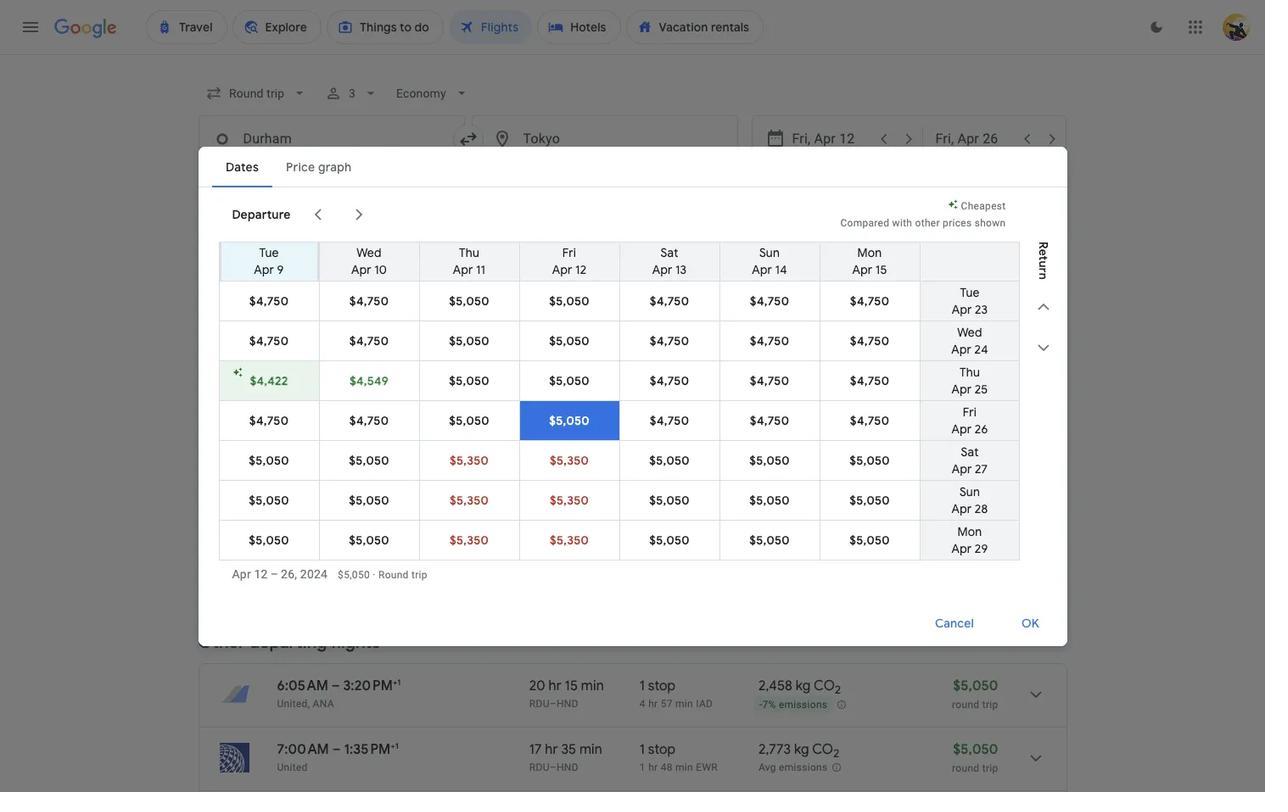Task type: describe. For each thing, give the bounding box(es) containing it.
apr inside find the best price region
[[325, 241, 346, 256]]

flights for best departing flights
[[319, 295, 368, 316]]

2 for 2,458
[[835, 683, 841, 698]]

hnd for 35
[[557, 762, 578, 774]]

all filters (1) button
[[198, 170, 310, 197]]

trip for 2,597
[[982, 450, 998, 462]]

emissions down 3,258 kg co
[[787, 513, 836, 524]]

date grid button
[[824, 238, 934, 269]]

28
[[975, 501, 988, 516]]

+ inside "9:50 am – 4:25 pm + 1"
[[392, 555, 397, 566]]

15 for apr
[[875, 262, 887, 277]]

passenger
[[851, 322, 902, 333]]

r
[[1036, 268, 1051, 273]]

thu inside "thu apr 11"
[[459, 245, 479, 260]]

stop for 1 stop 1 hr 3 min ord
[[648, 492, 676, 509]]

apr up $5,050 text field
[[952, 381, 972, 397]]

sat apr 13
[[652, 245, 687, 277]]

hr inside 1 stop 1 hr 3 min ord
[[648, 512, 658, 524]]

1 inside popup button
[[273, 176, 278, 191]]

price for price
[[567, 176, 596, 191]]

convenience
[[329, 322, 389, 333]]

1 inside 1 stop 4 hr 57 min iad
[[640, 678, 645, 695]]

1 up layover (1 of 1) is a 1 hr 48 min layover at newark liberty international airport in newark. element
[[640, 742, 645, 759]]

12 – 26, inside find the best price region
[[349, 241, 389, 256]]

1 vertical spatial 3
[[606, 322, 612, 333]]

connecting airports button
[[812, 170, 965, 197]]

layover (1 of 1) is a 1 hr 48 min layover at newark liberty international airport in newark. element
[[640, 761, 750, 775]]

Arrival time: 3:55 PM on  Saturday, April 13. text field
[[350, 428, 407, 445]]

main content containing best departing flights
[[198, 238, 1067, 792]]

10:30 am
[[277, 428, 335, 445]]

iad inside 1 stop 56 min iad
[[675, 385, 692, 397]]

compared with other prices shown
[[840, 217, 1006, 229]]

date
[[868, 246, 894, 261]]

wed inside wed apr 10
[[357, 245, 382, 260]]

+ inside 9:05 pm +
[[389, 491, 394, 502]]

price graph
[[985, 246, 1050, 261]]

min down the 16 hr 51 min rdu – hnd at the left of the page
[[579, 556, 602, 573]]

1 carry-on bag button
[[263, 170, 384, 197]]

17 hr 35 min
[[529, 556, 602, 573]]

fri inside tue apr 23 wed apr 24 thu apr 25 fri apr 26 sat apr 27 sun apr 28 mon apr 29
[[963, 404, 977, 420]]

1 down 1 stop 1 hr 3 min ord
[[640, 556, 645, 573]]

2,458
[[758, 678, 792, 695]]

3:55 pm
[[350, 428, 399, 445]]

– inside 7:00 am – 1:35 pm + 1
[[332, 742, 341, 759]]

10:30 am – 3:55 pm united
[[277, 428, 399, 461]]

– inside the 16 hr 51 min rdu – hnd
[[550, 512, 557, 524]]

23
[[975, 302, 988, 317]]

ok button
[[1001, 603, 1060, 644]]

carry-
[[281, 176, 317, 191]]

5050 us dollars text field for 2,710
[[953, 365, 998, 382]]

sort
[[996, 319, 1020, 334]]

1 left 5
[[640, 449, 646, 461]]

0 vertical spatial prices
[[943, 217, 972, 229]]

united, ana for 3:14 pm
[[277, 512, 334, 524]]

united for 7:00 am
[[277, 762, 308, 774]]

Departure time: 7:00 AM. text field
[[277, 742, 329, 759]]

graph
[[1017, 246, 1050, 261]]

hr inside 1 stop 1 hr 5 min ord
[[648, 449, 658, 461]]

apr left 29
[[952, 541, 972, 556]]

round for 3,258
[[952, 513, 979, 525]]

stop for 1 stop
[[648, 556, 676, 573]]

1 stop flight. element for 16 hr 4 min
[[640, 365, 676, 384]]

shown
[[975, 217, 1006, 229]]

apr inside sun apr 14
[[752, 262, 772, 277]]

1 stop
[[640, 556, 676, 573]]

stop for 1 stop 1 hr 48 min ewr
[[648, 742, 676, 759]]

sun apr 14
[[752, 245, 787, 277]]

total duration 16 hr 51 min. element
[[529, 492, 640, 512]]

1 up 1 stop
[[640, 512, 646, 524]]

9:05 pm
[[339, 492, 389, 509]]

price button
[[557, 170, 625, 197]]

3:25 pm +
[[346, 364, 399, 382]]

2 for 2,773
[[833, 747, 839, 761]]

hr inside the 17 hr 35 min rdu – hnd
[[545, 742, 558, 759]]

9
[[277, 262, 284, 277]]

Arrival time: 4:25 PM on  Saturday, April 13. text field
[[343, 555, 401, 573]]

+ left fees
[[558, 322, 564, 333]]

iad inside 1 stop 4 hr 57 min iad
[[696, 698, 713, 710]]

min inside the 16 hr 51 min rdu – hnd
[[578, 492, 600, 509]]

ranked based on price and convenience
[[198, 322, 389, 333]]

1 stop flight. element for 16 hr 51 min
[[640, 492, 676, 512]]

leaves raleigh-durham international airport at 10:30 am on friday, april 12 and arrives at haneda airport at 3:55 pm on saturday, april 13. element
[[277, 428, 407, 445]]

– inside 16 hr 4 min – hnd
[[550, 385, 557, 397]]

other
[[198, 632, 245, 653]]

1 up layover (1 of 1) is a 1 hr 3 min layover at o'hare international airport in chicago. element
[[640, 492, 645, 509]]

7:00 am
[[277, 742, 329, 759]]

round for 2,773
[[952, 763, 979, 775]]

with
[[892, 217, 912, 229]]

emissions down 2,458 kg co 2
[[779, 699, 828, 711]]

$5,050 round trip for 3,258
[[952, 492, 998, 525]]

min inside 1 stop 1 hr 3 min ord
[[669, 512, 687, 524]]

– inside the 20 hr 15 min rdu – hnd
[[550, 698, 557, 710]]

cancel button
[[915, 603, 995, 644]]

based
[[236, 322, 265, 333]]

1 stop 4 hr 57 min iad
[[640, 678, 713, 710]]

35 for 17 hr 35 min
[[561, 556, 576, 573]]

1 inside 6:05 am – 3:20 pm + 1
[[397, 677, 401, 688]]

min inside 16 hr 4 min – hnd
[[573, 365, 596, 382]]

rdu for 17 hr 35 min
[[529, 762, 550, 774]]

ana for 3:14 pm
[[313, 512, 334, 524]]

may
[[798, 322, 818, 333]]

– inside 16 hr 25 min rdu – hnd
[[550, 449, 557, 461]]

25 inside 16 hr 25 min rdu – hnd
[[562, 428, 577, 445]]

– inside "9:50 am – 4:25 pm + 1"
[[331, 556, 340, 573]]

swap origin and destination. image
[[458, 129, 478, 149]]

all
[[230, 176, 245, 191]]

2 vertical spatial 5050 us dollars text field
[[338, 569, 370, 581]]

11
[[476, 262, 485, 277]]

min inside "1 stop 1 hr 48 min ewr"
[[675, 762, 693, 774]]

hr inside total duration 17 hr 35 min. element
[[545, 556, 558, 573]]

price graph button
[[941, 238, 1064, 269]]

13
[[675, 262, 687, 277]]

hnd for 15
[[557, 698, 578, 710]]

2024 inside find the best price region
[[392, 241, 421, 256]]

leaves raleigh-durham international airport at 6:05 am on friday, april 12 and arrives at haneda airport at 3:20 pm on saturday, april 13. element
[[277, 677, 401, 695]]

avg inside 2,710 kg co avg emissions
[[758, 385, 776, 397]]

other
[[915, 217, 940, 229]]

kg for 2,710
[[794, 365, 809, 382]]

round for 2,597
[[952, 450, 979, 462]]

apr inside mon apr 15
[[852, 262, 872, 277]]

$4,549
[[350, 373, 389, 388]]

Departure text field
[[792, 116, 870, 162]]

emissions inside "2,597 kg co 2 avg emissions"
[[779, 449, 828, 461]]

compared
[[840, 217, 889, 229]]

hnd for 25
[[557, 449, 578, 461]]

u
[[1036, 260, 1051, 268]]

avg inside "2,597 kg co 2 avg emissions"
[[758, 449, 776, 461]]

learn more about tracked prices image
[[300, 241, 315, 256]]

thu apr 11
[[453, 245, 485, 277]]

– inside 10:30 am – 3:55 pm united
[[338, 428, 346, 445]]

times
[[641, 176, 675, 191]]

prices inside find the best price region
[[261, 241, 296, 256]]

optional charges and
[[650, 322, 754, 333]]

apr inside fri apr 12
[[552, 262, 572, 277]]

trip for 2,458
[[982, 699, 998, 711]]

scroll right image
[[348, 204, 369, 224]]

apr left "28"
[[952, 501, 972, 516]]

co for 2,458 kg co 2
[[814, 678, 835, 695]]

7%
[[762, 699, 776, 711]]

9:50 am – 4:25 pm + 1
[[277, 555, 401, 573]]

trip for 3,258
[[982, 513, 998, 525]]

$5,050 · round trip
[[338, 569, 427, 581]]

17 hr 35 min rdu – hnd
[[529, 742, 602, 774]]

9:50 am
[[277, 556, 328, 573]]

4:25 pm
[[343, 556, 392, 573]]

0 horizontal spatial 2024
[[300, 567, 328, 581]]

$4,422
[[250, 373, 288, 388]]

airports
[[891, 176, 936, 191]]

emissions inside 2,710 kg co avg emissions
[[779, 385, 828, 397]]

on for based
[[268, 322, 280, 333]]

5500 US dollars text field
[[953, 556, 998, 573]]

1 and from the left
[[309, 322, 326, 333]]

9:05 pm +
[[339, 491, 394, 509]]

departing for other
[[249, 632, 327, 653]]

bag
[[334, 176, 355, 191]]

ranked
[[198, 322, 233, 333]]

25 inside tue apr 23 wed apr 24 thu apr 25 fri apr 26 sat apr 27 sun apr 28 mon apr 29
[[975, 381, 988, 397]]

20 hr 15 min rdu – hnd
[[529, 678, 604, 710]]

track prices
[[227, 241, 296, 256]]

57
[[661, 698, 673, 710]]

1 stop 1 hr 3 min ord
[[640, 492, 711, 524]]

hr inside the 20 hr 15 min rdu – hnd
[[549, 678, 561, 695]]

track
[[227, 241, 258, 256]]

fri apr 12
[[552, 245, 587, 277]]

sat inside tue apr 23 wed apr 24 thu apr 25 fri apr 26 sat apr 27 sun apr 28 mon apr 29
[[961, 444, 979, 459]]

1 inside 7:00 am – 1:35 pm + 1
[[395, 741, 399, 752]]

layover (1 of 1) is a 1 hr 3 min layover at o'hare international airport in chicago. element
[[640, 512, 750, 525]]

stop for 1 stop 4 hr 57 min iad
[[648, 678, 676, 695]]

stops button
[[391, 170, 462, 197]]

united, ana for 6:05 am
[[277, 698, 334, 710]]

departing for best
[[237, 295, 315, 316]]

passenger assistance button
[[851, 322, 956, 333]]

united for 10:21 am
[[277, 385, 308, 397]]

price
[[282, 322, 306, 333]]

ewr
[[696, 762, 718, 774]]

Departure time: 6:05 AM. text field
[[277, 678, 328, 695]]

5050 us dollars text field for 3,258
[[953, 492, 998, 509]]

min inside 16 hr 25 min rdu – hnd
[[580, 428, 603, 445]]

layover (1 of 1) is a 56 min layover at dulles international airport in washington. element
[[640, 384, 750, 398]]

2 for 2,597
[[834, 434, 840, 448]]

Departure time: 10:21 AM. text field
[[277, 365, 331, 382]]

apr 12 – 26, 2024 inside find the best price region
[[325, 241, 421, 256]]

3:25 pm
[[346, 365, 394, 382]]

3 avg from the top
[[758, 762, 776, 774]]

tue for 23
[[960, 285, 980, 300]]

departure
[[232, 207, 291, 222]]

leaves raleigh-durham international airport at 9:50 am on friday, april 12 and arrives at haneda airport at 4:25 pm on saturday, april 13. element
[[277, 555, 401, 573]]

3,407
[[758, 556, 793, 573]]

apr left 26
[[952, 421, 972, 437]]

35 for 17 hr 35 min rdu – hnd
[[561, 742, 576, 759]]

1 stop flight. element for 20 hr 15 min
[[640, 678, 676, 697]]

ord for 2,597
[[690, 449, 711, 461]]

hr inside 1 stop 4 hr 57 min iad
[[648, 698, 658, 710]]

include
[[450, 322, 485, 333]]

Arrival time: 3:25 PM on  Saturday, April 13. text field
[[346, 364, 403, 382]]

wed apr 10
[[351, 245, 387, 277]]

filters
[[247, 176, 280, 191]]

round for 2,458
[[952, 699, 979, 711]]



Task type: vqa. For each thing, say whether or not it's contained in the screenshot.


Task type: locate. For each thing, give the bounding box(es) containing it.
hr up 1 stop
[[648, 512, 658, 524]]

None search field
[[198, 78, 1067, 225]]

15 for hr
[[565, 678, 578, 695]]

min inside 1 stop 56 min iad
[[654, 385, 672, 397]]

emissions down 2,710
[[779, 385, 828, 397]]

5050 US dollars text field
[[953, 365, 998, 382], [953, 492, 998, 509], [338, 569, 370, 581]]

$5,350
[[450, 453, 489, 468], [550, 453, 589, 468], [450, 493, 489, 508], [550, 493, 589, 508], [450, 532, 489, 548], [550, 532, 589, 548]]

rdu for 20 hr 15 min
[[529, 698, 550, 710]]

3 1 stop flight. element from the top
[[640, 492, 676, 512]]

0 vertical spatial 2024
[[392, 241, 421, 256]]

scroll up image
[[1033, 297, 1053, 317]]

apr left 27
[[952, 461, 972, 476]]

2,773 kg co 2
[[758, 742, 839, 761]]

3 inside popup button
[[349, 87, 355, 100]]

– left 3:55 pm
[[338, 428, 346, 445]]

kg up -7% emissions
[[796, 678, 811, 695]]

3 button
[[318, 78, 386, 109]]

mon inside tue apr 23 wed apr 24 thu apr 25 fri apr 26 sat apr 27 sun apr 28 mon apr 29
[[958, 524, 982, 539]]

stop inside 1 stop 56 min iad
[[648, 365, 676, 382]]

$4,750
[[249, 293, 289, 308], [349, 293, 389, 308], [650, 293, 689, 308], [750, 293, 789, 308], [850, 293, 889, 308], [249, 333, 289, 348], [349, 333, 389, 348], [650, 333, 689, 348], [750, 333, 789, 348], [850, 333, 889, 348], [650, 373, 689, 388], [750, 373, 789, 388], [850, 373, 889, 388], [249, 413, 289, 428], [349, 413, 389, 428], [650, 413, 689, 428], [750, 413, 789, 428], [850, 413, 889, 428]]

1 stop flight. element
[[640, 365, 676, 384], [640, 428, 676, 448], [640, 492, 676, 512], [640, 556, 676, 575], [640, 678, 676, 697], [640, 742, 676, 761]]

0 horizontal spatial wed
[[357, 245, 382, 260]]

price inside popup button
[[567, 176, 596, 191]]

1 vertical spatial mon
[[958, 524, 982, 539]]

kg right 2,710
[[794, 365, 809, 382]]

1 horizontal spatial sun
[[960, 484, 980, 499]]

mon down compared
[[857, 245, 882, 260]]

2 united from the top
[[277, 449, 308, 461]]

1 horizontal spatial 2024
[[392, 241, 421, 256]]

sun up 14
[[759, 245, 780, 260]]

1 stop from the top
[[648, 365, 676, 382]]

16 down prices include required taxes + fees for 3 adults.
[[529, 365, 542, 382]]

Arrival time: 3:20 PM on  Saturday, April 13. text field
[[343, 677, 401, 695]]

1 35 from the top
[[561, 556, 576, 573]]

ord for 3,258
[[690, 512, 711, 524]]

1 vertical spatial united
[[277, 449, 308, 461]]

+ inside 7:00 am – 1:35 pm + 1
[[391, 741, 395, 752]]

0 horizontal spatial sun
[[759, 245, 780, 260]]

on inside popup button
[[317, 176, 331, 191]]

hnd inside the 17 hr 35 min rdu – hnd
[[557, 762, 578, 774]]

2 16 from the top
[[529, 428, 542, 445]]

co up avg emissions at right bottom
[[812, 742, 833, 759]]

2 united, ana from the top
[[277, 698, 334, 710]]

apr left 14
[[752, 262, 772, 277]]

1 up round
[[397, 555, 401, 566]]

– left 4:25 pm
[[331, 556, 340, 573]]

may apply. passenger assistance
[[795, 322, 956, 333]]

1 stop flight. element for 17 hr 35 min
[[640, 742, 676, 761]]

1 vertical spatial price
[[985, 246, 1014, 261]]

29
[[975, 541, 988, 556]]

trip for 2,710
[[982, 386, 998, 398]]

rdu for 16 hr 25 min
[[529, 449, 550, 461]]

3 hnd from the top
[[557, 512, 578, 524]]

25 down 16 hr 4 min – hnd
[[562, 428, 577, 445]]

1 avg from the top
[[758, 385, 776, 397]]

0 horizontal spatial mon
[[857, 245, 882, 260]]

stops
[[401, 176, 433, 191]]

co for 2,597 kg co 2 avg emissions
[[812, 428, 834, 445]]

17 down 20
[[529, 742, 542, 759]]

hr inside the 16 hr 51 min rdu – hnd
[[545, 492, 558, 509]]

1 united from the top
[[277, 385, 308, 397]]

min down fees
[[573, 365, 596, 382]]

min right 56
[[654, 385, 672, 397]]

1 right 3:20 pm
[[397, 677, 401, 688]]

rdu for 16 hr 51 min
[[529, 512, 550, 524]]

apr inside wed apr 10
[[351, 262, 371, 277]]

0 horizontal spatial 3
[[349, 87, 355, 100]]

1 horizontal spatial fri
[[963, 404, 977, 420]]

26
[[975, 421, 988, 437]]

1 horizontal spatial mon
[[958, 524, 982, 539]]

1 inside "9:50 am – 4:25 pm + 1"
[[397, 555, 401, 566]]

0 vertical spatial 15
[[875, 262, 887, 277]]

united down departure time: 10:21 am. text box
[[277, 385, 308, 397]]

kg inside 2,458 kg co 2
[[796, 678, 811, 695]]

airlines button
[[468, 170, 550, 197]]

2,710 kg co avg emissions
[[758, 365, 833, 397]]

0 horizontal spatial prices
[[261, 241, 296, 256]]

5 hnd from the top
[[557, 762, 578, 774]]

1 vertical spatial sat
[[961, 444, 979, 459]]

1:35 pm
[[344, 742, 391, 759]]

1 horizontal spatial 12 – 26,
[[349, 241, 389, 256]]

– left '1:35 pm'
[[332, 742, 341, 759]]

16 hr 4 min – hnd
[[529, 365, 596, 397]]

prices
[[943, 217, 972, 229], [261, 241, 296, 256]]

taxes
[[529, 322, 555, 333]]

1 $5,050 round trip from the top
[[952, 365, 998, 398]]

Departure time: 10:30 AM. text field
[[277, 428, 335, 445]]

round for 2,710
[[952, 386, 979, 398]]

1 total duration 17 hr 35 min. element from the top
[[529, 556, 640, 575]]

date grid
[[868, 246, 920, 261]]

0 vertical spatial tue
[[259, 245, 279, 260]]

2 1 stop flight. element from the top
[[640, 428, 676, 448]]

0 horizontal spatial fri
[[562, 245, 576, 260]]

min inside the 17 hr 35 min rdu – hnd
[[579, 742, 602, 759]]

hnd inside 16 hr 4 min – hnd
[[557, 385, 578, 397]]

0 horizontal spatial 25
[[562, 428, 577, 445]]

5050 US dollars text field
[[953, 678, 998, 695], [953, 742, 998, 759]]

5 round from the top
[[952, 763, 979, 775]]

united inside 10:30 am – 3:55 pm united
[[277, 449, 308, 461]]

2 right 2,597
[[834, 434, 840, 448]]

united, down 3:14 pm text field
[[277, 512, 310, 524]]

+23% emissions
[[758, 513, 836, 524]]

avg down 2,710
[[758, 385, 776, 397]]

16 hr 25 min rdu – hnd
[[529, 428, 603, 461]]

1 horizontal spatial thu
[[960, 364, 980, 380]]

total duration 17 hr 35 min. element
[[529, 556, 640, 575], [529, 742, 640, 761]]

scroll left image
[[308, 204, 328, 224]]

1 vertical spatial united, ana
[[277, 698, 334, 710]]

ord down "layover (1 of 1) is a 1 hr 5 min layover at o'hare international airport in chicago." 'element'
[[690, 512, 711, 524]]

3 inside 1 stop 1 hr 3 min ord
[[661, 512, 667, 524]]

0 horizontal spatial 12 – 26,
[[254, 567, 297, 581]]

$5,050 round trip for 2,597
[[952, 428, 998, 462]]

1 vertical spatial 2024
[[300, 567, 328, 581]]

min up 1 stop
[[669, 512, 687, 524]]

hr inside 16 hr 25 min rdu – hnd
[[545, 428, 558, 445]]

1 united, from the top
[[277, 512, 310, 524]]

1 vertical spatial apr 12 – 26, 2024
[[232, 567, 328, 581]]

ord inside 1 stop 1 hr 3 min ord
[[690, 512, 711, 524]]

2
[[834, 434, 840, 448], [835, 561, 842, 575], [835, 683, 841, 698], [833, 747, 839, 761]]

apr left delta
[[232, 567, 251, 581]]

2 35 from the top
[[561, 742, 576, 759]]

ord inside 1 stop 1 hr 5 min ord
[[690, 449, 711, 461]]

1 vertical spatial iad
[[696, 698, 713, 710]]

co inside 2,710 kg co avg emissions
[[812, 365, 833, 382]]

charges
[[693, 322, 731, 333]]

1 vertical spatial thu
[[960, 364, 980, 380]]

– inside the 17 hr 35 min rdu – hnd
[[550, 762, 557, 774]]

rdu inside 16 hr 25 min rdu – hnd
[[529, 449, 550, 461]]

1 vertical spatial wed
[[957, 325, 982, 340]]

apply.
[[821, 322, 849, 333]]

0 vertical spatial sat
[[660, 245, 678, 260]]

2 ord from the top
[[690, 512, 711, 524]]

0 vertical spatial 16
[[529, 365, 542, 382]]

1 vertical spatial on
[[268, 322, 280, 333]]

+ inside 3:25 pm +
[[394, 364, 399, 375]]

20
[[529, 678, 545, 695]]

flights up 3:20 pm
[[331, 632, 380, 653]]

2 round from the top
[[952, 450, 979, 462]]

ok
[[1022, 616, 1040, 631]]

1 united, ana from the top
[[277, 512, 334, 524]]

wed inside tue apr 23 wed apr 24 thu apr 25 fri apr 26 sat apr 27 sun apr 28 mon apr 29
[[957, 325, 982, 340]]

0 vertical spatial ana
[[313, 512, 334, 524]]

layover (1 of 1) is a 4 hr 57 min layover at dulles international airport in washington. element
[[640, 697, 750, 711]]

25
[[975, 381, 988, 397], [562, 428, 577, 445]]

14
[[775, 262, 787, 277]]

16 inside the 16 hr 51 min rdu – hnd
[[529, 492, 542, 509]]

2 ana from the top
[[313, 698, 334, 710]]

hnd for 51
[[557, 512, 578, 524]]

16 down 16 hr 4 min – hnd
[[529, 428, 542, 445]]

2 vertical spatial 16
[[529, 492, 542, 509]]

total duration 16 hr 25 min. element
[[529, 428, 640, 448]]

hr down taxes
[[545, 365, 558, 382]]

apr left 23
[[952, 302, 972, 317]]

1 vertical spatial 25
[[562, 428, 577, 445]]

apr left 10
[[351, 262, 371, 277]]

35 down the 16 hr 51 min rdu – hnd at the left of the page
[[561, 556, 576, 573]]

5050 us dollars text field for 2,773
[[953, 742, 998, 759]]

sat inside sat apr 13
[[660, 245, 678, 260]]

sun inside tue apr 23 wed apr 24 thu apr 25 fri apr 26 sat apr 27 sun apr 28 mon apr 29
[[960, 484, 980, 499]]

rdu down total duration 16 hr 25 min. element
[[529, 449, 550, 461]]

stop inside 1 stop 1 hr 5 min ord
[[648, 428, 676, 445]]

1 horizontal spatial 15
[[875, 262, 887, 277]]

stop inside 1 stop 4 hr 57 min iad
[[648, 678, 676, 695]]

Departure time: 3:14 PM. text field
[[277, 492, 324, 509]]

1 horizontal spatial price
[[985, 246, 1014, 261]]

0 vertical spatial price
[[567, 176, 596, 191]]

4 round from the top
[[952, 699, 979, 711]]

best
[[198, 295, 233, 316]]

4 inside 16 hr 4 min – hnd
[[562, 365, 570, 382]]

1 vertical spatial ord
[[690, 512, 711, 524]]

1 ord from the top
[[690, 449, 711, 461]]

2 vertical spatial united
[[277, 762, 308, 774]]

1 left the (1)
[[273, 176, 278, 191]]

3:20 pm
[[343, 678, 393, 695]]

0 vertical spatial avg
[[758, 385, 776, 397]]

1 down 56
[[640, 428, 645, 445]]

0 horizontal spatial thu
[[459, 245, 479, 260]]

required
[[488, 322, 527, 333]]

co for 2,773 kg co 2
[[812, 742, 833, 759]]

apr inside the tue apr 9
[[254, 262, 274, 277]]

tue inside tue apr 23 wed apr 24 thu apr 25 fri apr 26 sat apr 27 sun apr 28 mon apr 29
[[960, 285, 980, 300]]

2 17 from the top
[[529, 742, 542, 759]]

hnd down total duration 20 hr 15 min. element
[[557, 698, 578, 710]]

$5,050 round trip for 2,710
[[952, 365, 998, 398]]

2 total duration 17 hr 35 min. element from the top
[[529, 742, 640, 761]]

r
[[1036, 241, 1051, 249]]

iad right 56
[[675, 385, 692, 397]]

hnd inside the 20 hr 15 min rdu – hnd
[[557, 698, 578, 710]]

5050 us dollars text field left the '·'
[[338, 569, 370, 581]]

rdu down 'total duration 16 hr 51 min.' "element"
[[529, 512, 550, 524]]

6 stop from the top
[[648, 742, 676, 759]]

and
[[309, 322, 326, 333], [734, 322, 751, 333]]

sun inside sun apr 14
[[759, 245, 780, 260]]

flights for other departing flights
[[331, 632, 380, 653]]

0 vertical spatial mon
[[857, 245, 882, 260]]

hnd
[[557, 385, 578, 397], [557, 449, 578, 461], [557, 512, 578, 524], [557, 698, 578, 710], [557, 762, 578, 774]]

1 horizontal spatial 3
[[606, 322, 612, 333]]

0 vertical spatial 35
[[561, 556, 576, 573]]

round
[[378, 569, 409, 581]]

4 stop from the top
[[648, 556, 676, 573]]

stop inside "1 stop 1 hr 48 min ewr"
[[648, 742, 676, 759]]

stop for 1 stop 1 hr 5 min ord
[[648, 428, 676, 445]]

emissions
[[779, 385, 828, 397], [779, 449, 828, 461], [787, 513, 836, 524], [779, 699, 828, 711], [779, 762, 828, 774]]

1 1 stop flight. element from the top
[[640, 365, 676, 384]]

2 stop from the top
[[648, 428, 676, 445]]

apr left '12'
[[552, 262, 572, 277]]

tue up 9
[[259, 245, 279, 260]]

1 vertical spatial ana
[[313, 698, 334, 710]]

min down the 20 hr 15 min rdu – hnd
[[579, 742, 602, 759]]

3 $5,050 round trip from the top
[[952, 492, 998, 525]]

4 rdu from the top
[[529, 762, 550, 774]]

4 down fees
[[562, 365, 570, 382]]

0 vertical spatial united
[[277, 385, 308, 397]]

1 stop flight. element for 16 hr 25 min
[[640, 428, 676, 448]]

5 1 stop flight. element from the top
[[640, 678, 676, 697]]

prices include required taxes + fees for 3 adults.
[[418, 322, 647, 333]]

kg for 2,597
[[794, 428, 809, 445]]

kg for 3,258
[[795, 492, 810, 509]]

hnd down '51'
[[557, 512, 578, 524]]

co up -7% emissions
[[814, 678, 835, 695]]

iad right 57
[[696, 698, 713, 710]]

1 round from the top
[[952, 386, 979, 398]]

+ up arrival time: 1:35 pm on  saturday, april 13. text box
[[393, 677, 397, 688]]

·
[[373, 569, 376, 581]]

2 5050 us dollars text field from the top
[[953, 742, 998, 759]]

hr right 20
[[549, 678, 561, 695]]

1 vertical spatial 12 – 26,
[[254, 567, 297, 581]]

4 $5,050 round trip from the top
[[952, 678, 998, 711]]

15 inside the 20 hr 15 min rdu – hnd
[[565, 678, 578, 695]]

1 vertical spatial prices
[[261, 241, 296, 256]]

sort by: button
[[989, 311, 1067, 342]]

emissions down 2,597
[[779, 449, 828, 461]]

min inside 1 stop 4 hr 57 min iad
[[675, 698, 693, 710]]

0 vertical spatial united, ana
[[277, 512, 334, 524]]

16 left '51'
[[529, 492, 542, 509]]

2,458 kg co 2
[[758, 678, 841, 698]]

1 16 from the top
[[529, 365, 542, 382]]

departing up ranked based on price and convenience
[[237, 295, 315, 316]]

rdu down the 20 hr 15 min rdu – hnd
[[529, 762, 550, 774]]

1 ana from the top
[[313, 512, 334, 524]]

united, ana
[[277, 512, 334, 524], [277, 698, 334, 710]]

17 inside the 17 hr 35 min rdu – hnd
[[529, 742, 542, 759]]

ana for 6:05 am
[[313, 698, 334, 710]]

min inside the 20 hr 15 min rdu – hnd
[[581, 678, 604, 695]]

avg
[[758, 385, 776, 397], [758, 449, 776, 461], [758, 762, 776, 774]]

tue
[[259, 245, 279, 260], [960, 285, 980, 300]]

7:00 am – 1:35 pm + 1
[[277, 741, 399, 759]]

1 vertical spatial avg
[[758, 449, 776, 461]]

stop inside 1 stop 1 hr 3 min ord
[[648, 492, 676, 509]]

3 united from the top
[[277, 762, 308, 774]]

ana down 6:05 am – 3:20 pm + 1
[[313, 698, 334, 710]]

united, for 6:05 am
[[277, 698, 310, 710]]

3:14 pm
[[277, 492, 324, 509]]

+ down "arrival time: 3:20 pm on  saturday, april 13." text box
[[391, 741, 395, 752]]

– down total duration 16 hr 25 min. element
[[550, 449, 557, 461]]

1 vertical spatial 17
[[529, 742, 542, 759]]

0 horizontal spatial on
[[268, 322, 280, 333]]

for
[[590, 322, 604, 333]]

15
[[875, 262, 887, 277], [565, 678, 578, 695]]

1 rdu from the top
[[529, 449, 550, 461]]

rdu inside the 17 hr 35 min rdu – hnd
[[529, 762, 550, 774]]

1 vertical spatial 16
[[529, 428, 542, 445]]

kg for 2,458
[[796, 678, 811, 695]]

1 vertical spatial fri
[[963, 404, 977, 420]]

16 for 16 hr 51 min
[[529, 492, 542, 509]]

0 vertical spatial wed
[[357, 245, 382, 260]]

1 vertical spatial 15
[[565, 678, 578, 695]]

0 vertical spatial 25
[[975, 381, 988, 397]]

1 vertical spatial united,
[[277, 698, 310, 710]]

0 vertical spatial 4
[[562, 365, 570, 382]]

1 stop flight. element up 56
[[640, 365, 676, 384]]

co for 3,407 kg co 2
[[814, 556, 835, 573]]

min down total duration 16 hr 4 min. element
[[580, 428, 603, 445]]

1 vertical spatial 5050 us dollars text field
[[953, 492, 998, 509]]

1 vertical spatial 4
[[640, 698, 646, 710]]

kg inside "2,597 kg co 2 avg emissions"
[[794, 428, 809, 445]]

duration
[[982, 176, 1031, 191]]

n
[[1036, 273, 1051, 280]]

1 stop 1 hr 5 min ord
[[640, 428, 711, 461]]

$5,050 round trip
[[952, 365, 998, 398], [952, 428, 998, 462], [952, 492, 998, 525], [952, 678, 998, 711], [952, 742, 998, 775]]

1 inside 1 stop 56 min iad
[[640, 365, 645, 382]]

2 horizontal spatial 3
[[661, 512, 667, 524]]

– down total duration 16 hr 4 min. element
[[550, 385, 557, 397]]

5 $5,050 round trip from the top
[[952, 742, 998, 775]]

-7% emissions
[[759, 699, 828, 711]]

1 vertical spatial total duration 17 hr 35 min. element
[[529, 742, 640, 761]]

prices up 9
[[261, 241, 296, 256]]

co up +23% emissions
[[813, 492, 834, 509]]

6:05 am
[[277, 678, 328, 695]]

2 vertical spatial avg
[[758, 762, 776, 774]]

17 for 17 hr 35 min
[[529, 556, 542, 573]]

0 vertical spatial total duration 17 hr 35 min. element
[[529, 556, 640, 575]]

1 up 56
[[640, 365, 645, 382]]

1 vertical spatial tue
[[960, 285, 980, 300]]

+ down 3:55 pm text field
[[389, 491, 394, 502]]

5050 us dollars text field for 2,458
[[953, 678, 998, 695]]

hnd inside the 16 hr 51 min rdu – hnd
[[557, 512, 578, 524]]

kg for 3,407
[[796, 556, 811, 573]]

hr down 16 hr 4 min – hnd
[[545, 428, 558, 445]]

0 vertical spatial iad
[[675, 385, 692, 397]]

2 avg from the top
[[758, 449, 776, 461]]

1 horizontal spatial sat
[[961, 444, 979, 459]]

hr left 48
[[648, 762, 658, 774]]

Departure time: 9:50 AM. text field
[[277, 556, 328, 573]]

1 horizontal spatial tue
[[960, 285, 980, 300]]

tue up 23
[[960, 285, 980, 300]]

0 vertical spatial ord
[[690, 449, 711, 461]]

mon up 29
[[958, 524, 982, 539]]

4 hnd from the top
[[557, 698, 578, 710]]

united, for 3:14 pm
[[277, 512, 310, 524]]

tue for 9
[[259, 245, 279, 260]]

emissions
[[721, 176, 776, 191]]

1 vertical spatial departing
[[249, 632, 327, 653]]

1 stop 56 min iad
[[640, 365, 692, 397]]

– inside 6:05 am – 3:20 pm + 1
[[331, 678, 340, 695]]

$4,750 button
[[219, 281, 319, 320], [319, 281, 419, 320], [620, 281, 719, 320], [720, 281, 819, 320], [820, 281, 919, 320], [219, 321, 319, 360], [319, 321, 419, 360], [620, 321, 719, 360], [720, 321, 819, 360], [820, 321, 919, 360], [620, 361, 719, 400], [720, 361, 819, 400], [820, 361, 919, 400], [219, 401, 319, 440], [319, 401, 419, 440], [620, 401, 719, 440], [720, 401, 819, 440], [820, 401, 919, 440]]

find the best price region
[[198, 238, 1067, 283]]

Return text field
[[935, 116, 1013, 162]]

co for 3,258 kg co
[[813, 492, 834, 509]]

16
[[529, 365, 542, 382], [529, 428, 542, 445], [529, 492, 542, 509]]

avg down 2,773
[[758, 762, 776, 774]]

0 vertical spatial 3
[[349, 87, 355, 100]]

5050 us dollars text field down 27
[[953, 492, 998, 509]]

price for price graph
[[985, 246, 1014, 261]]

total duration 20 hr 15 min. element
[[529, 678, 640, 697]]

0 vertical spatial 5050 us dollars text field
[[953, 678, 998, 695]]

1 stop 1 hr 48 min ewr
[[640, 742, 718, 774]]

3,407 kg co 2
[[758, 556, 842, 575]]

0 horizontal spatial price
[[567, 176, 596, 191]]

fri inside fri apr 12
[[562, 245, 576, 260]]

co inside 2,773 kg co 2
[[812, 742, 833, 759]]

leaves raleigh-durham international airport at 7:00 am on friday, april 12 and arrives at haneda airport at 1:35 pm on saturday, april 13. element
[[277, 741, 399, 759]]

kg for 2,773
[[794, 742, 809, 759]]

times button
[[631, 170, 704, 197]]

min inside 1 stop 1 hr 5 min ord
[[669, 449, 687, 461]]

total duration 17 hr 35 min. element down the 16 hr 51 min rdu – hnd at the left of the page
[[529, 556, 640, 575]]

apr left "24"
[[951, 341, 972, 357]]

$5,050 round trip for 2,458
[[952, 678, 998, 711]]

layover (1 of 1) is a 1 hr 5 min layover at o'hare international airport in chicago. element
[[640, 448, 750, 462]]

apr inside sat apr 13
[[652, 262, 672, 277]]

connecting airports
[[822, 176, 936, 191]]

flights up convenience
[[319, 295, 368, 316]]

hr inside 16 hr 4 min – hnd
[[545, 365, 558, 382]]

0 vertical spatial 5050 us dollars text field
[[953, 365, 998, 382]]

1 vertical spatial sun
[[960, 484, 980, 499]]

0 vertical spatial apr 12 – 26, 2024
[[325, 241, 421, 256]]

16 inside 16 hr 25 min rdu – hnd
[[529, 428, 542, 445]]

mon inside mon apr 15
[[857, 245, 882, 260]]

10
[[374, 262, 387, 277]]

2 rdu from the top
[[529, 512, 550, 524]]

and right "price"
[[309, 322, 326, 333]]

0 vertical spatial fri
[[562, 245, 576, 260]]

2 right 2,773
[[833, 747, 839, 761]]

co for 2,710 kg co avg emissions
[[812, 365, 833, 382]]

2 right the 2,458
[[835, 683, 841, 698]]

other departing flights
[[198, 632, 380, 653]]

1 right '1:35 pm'
[[395, 741, 399, 752]]

2,710
[[758, 365, 790, 382]]

1 vertical spatial 35
[[561, 742, 576, 759]]

apr left 13
[[652, 262, 672, 277]]

3 round from the top
[[952, 513, 979, 525]]

by:
[[1023, 319, 1040, 334]]

16 for 16 hr 4 min
[[529, 365, 542, 382]]

0 horizontal spatial 4
[[562, 365, 570, 382]]

1 vertical spatial flights
[[331, 632, 380, 653]]

1 horizontal spatial wed
[[957, 325, 982, 340]]

apr
[[325, 241, 346, 256], [254, 262, 274, 277], [351, 262, 371, 277], [453, 262, 473, 277], [552, 262, 572, 277], [652, 262, 672, 277], [752, 262, 772, 277], [852, 262, 872, 277], [952, 302, 972, 317], [951, 341, 972, 357], [952, 381, 972, 397], [952, 421, 972, 437], [952, 461, 972, 476], [952, 501, 972, 516], [952, 541, 972, 556], [232, 567, 251, 581]]

+ inside 6:05 am – 3:20 pm + 1
[[393, 677, 397, 688]]

avg down 2,597
[[758, 449, 776, 461]]

– down the 20 hr 15 min rdu – hnd
[[550, 762, 557, 774]]

35 inside the 17 hr 35 min rdu – hnd
[[561, 742, 576, 759]]

iad
[[675, 385, 692, 397], [696, 698, 713, 710]]

rdu
[[529, 449, 550, 461], [529, 512, 550, 524], [529, 698, 550, 710], [529, 762, 550, 774]]

Arrival time: 1:35 PM on  Saturday, April 13. text field
[[344, 741, 399, 759]]

1 hnd from the top
[[557, 385, 578, 397]]

1 left 48
[[640, 762, 646, 774]]

stop for 1 stop 56 min iad
[[648, 365, 676, 382]]

rdu inside the 16 hr 51 min rdu – hnd
[[529, 512, 550, 524]]

2 vertical spatial 3
[[661, 512, 667, 524]]

1 up layover (1 of 1) is a 4 hr 57 min layover at dulles international airport in washington. element
[[640, 678, 645, 695]]

ana down leaves raleigh-durham international airport at 3:14 pm on friday, april 12 and arrives at haneda airport at 9:05 pm on saturday, april 13. element
[[313, 512, 334, 524]]

price down shown
[[985, 246, 1014, 261]]

thu inside tue apr 23 wed apr 24 thu apr 25 fri apr 26 sat apr 27 sun apr 28 mon apr 29
[[960, 364, 980, 380]]

3 rdu from the top
[[529, 698, 550, 710]]

0 horizontal spatial tue
[[259, 245, 279, 260]]

departing up departure time: 6:05 am. text field
[[249, 632, 327, 653]]

and right charges
[[734, 322, 751, 333]]

0 vertical spatial departing
[[237, 295, 315, 316]]

0 horizontal spatial iad
[[675, 385, 692, 397]]

1 horizontal spatial on
[[317, 176, 331, 191]]

main content
[[198, 238, 1067, 792]]

emissions down 2,773 kg co 2
[[779, 762, 828, 774]]

1 horizontal spatial iad
[[696, 698, 713, 710]]

2 united, from the top
[[277, 698, 310, 710]]

4 for min
[[562, 365, 570, 382]]

$5,050 round trip for 2,773
[[952, 742, 998, 775]]

prices right other
[[943, 217, 972, 229]]

1 horizontal spatial 25
[[975, 381, 988, 397]]

2 inside 2,773 kg co 2
[[833, 747, 839, 761]]

0 vertical spatial united,
[[277, 512, 310, 524]]

apr left 9
[[254, 262, 274, 277]]

leaves raleigh-durham international airport at 10:21 am on friday, april 12 and arrives at haneda airport at 3:25 pm on saturday, april 13. element
[[277, 364, 403, 382]]

25 down "24"
[[975, 381, 988, 397]]

5050 US dollars text field
[[953, 428, 998, 445]]

3 16 from the top
[[529, 492, 542, 509]]

4 inside 1 stop 4 hr 57 min iad
[[640, 698, 646, 710]]

1 horizontal spatial 4
[[640, 698, 646, 710]]

co inside 3,407 kg co 2
[[814, 556, 835, 573]]

3 stop from the top
[[648, 492, 676, 509]]

ord
[[690, 449, 711, 461], [690, 512, 711, 524]]

1 vertical spatial 5050 us dollars text field
[[953, 742, 998, 759]]

leaves raleigh-durham international airport at 3:14 pm on friday, april 12 and arrives at haneda airport at 9:05 pm on saturday, april 13. element
[[277, 491, 397, 509]]

on for carry-
[[317, 176, 331, 191]]

6 1 stop flight. element from the top
[[640, 742, 676, 761]]

why these options? image
[[392, 320, 408, 335]]

0 horizontal spatial sat
[[660, 245, 678, 260]]

price inside button
[[985, 246, 1014, 261]]

4 left 57
[[640, 698, 646, 710]]

2 and from the left
[[734, 322, 751, 333]]

none search field containing all filters (1)
[[198, 78, 1067, 225]]

0 horizontal spatial and
[[309, 322, 326, 333]]

4 for hr
[[640, 698, 646, 710]]

2 hnd from the top
[[557, 449, 578, 461]]

kg inside 2,773 kg co 2
[[794, 742, 809, 759]]

scroll down image
[[1033, 337, 1053, 358]]

delta
[[277, 576, 302, 588]]

prices
[[418, 322, 448, 333]]

1 17 from the top
[[529, 556, 542, 573]]

2 $5,050 round trip from the top
[[952, 428, 998, 462]]

0 horizontal spatial 15
[[565, 678, 578, 695]]

$4,422 button
[[219, 361, 319, 400]]

0 vertical spatial 17
[[529, 556, 542, 573]]

1 5050 us dollars text field from the top
[[953, 678, 998, 695]]

17 for 17 hr 35 min rdu – hnd
[[529, 742, 542, 759]]

min right 5
[[669, 449, 687, 461]]

1 horizontal spatial and
[[734, 322, 751, 333]]

co down the apply.
[[812, 365, 833, 382]]

assistance
[[904, 322, 956, 333]]

12
[[575, 262, 587, 277]]

mon apr 15
[[852, 245, 887, 277]]

17 down the 16 hr 51 min rdu – hnd at the left of the page
[[529, 556, 542, 573]]

0 vertical spatial 12 – 26,
[[349, 241, 389, 256]]

kg right 3,407
[[796, 556, 811, 573]]

fri
[[562, 245, 576, 260], [963, 404, 977, 420]]

2,597 kg co 2 avg emissions
[[758, 428, 840, 461]]

15 inside mon apr 15
[[875, 262, 887, 277]]

total duration 16 hr 4 min. element
[[529, 365, 640, 384]]

trip for 2,773
[[982, 763, 998, 775]]

4 1 stop flight. element from the top
[[640, 556, 676, 575]]

apr inside "thu apr 11"
[[453, 262, 473, 277]]

–
[[550, 385, 557, 397], [338, 428, 346, 445], [550, 449, 557, 461], [550, 512, 557, 524], [331, 556, 340, 573], [331, 678, 340, 695], [550, 698, 557, 710], [332, 742, 341, 759], [550, 762, 557, 774]]

united down 10:30 am
[[277, 449, 308, 461]]

best departing flights
[[198, 295, 368, 316]]

16 for 16 hr 25 min
[[529, 428, 542, 445]]

hr left '51'
[[545, 492, 558, 509]]

2 inside 3,407 kg co 2
[[835, 561, 842, 575]]

5 stop from the top
[[648, 678, 676, 695]]

Arrival time: 9:05 PM on  Saturday, April 13. text field
[[339, 491, 397, 509]]

2 inside 2,458 kg co 2
[[835, 683, 841, 698]]

(1)
[[283, 176, 296, 191]]

2 for 3,407
[[835, 561, 842, 575]]

hr inside "1 stop 1 hr 48 min ewr"
[[648, 762, 658, 774]]

trip
[[982, 386, 998, 398], [982, 450, 998, 462], [982, 513, 998, 525], [411, 569, 427, 581], [982, 699, 998, 711], [982, 763, 998, 775]]

adults.
[[615, 322, 647, 333]]

fees
[[567, 322, 587, 333]]



